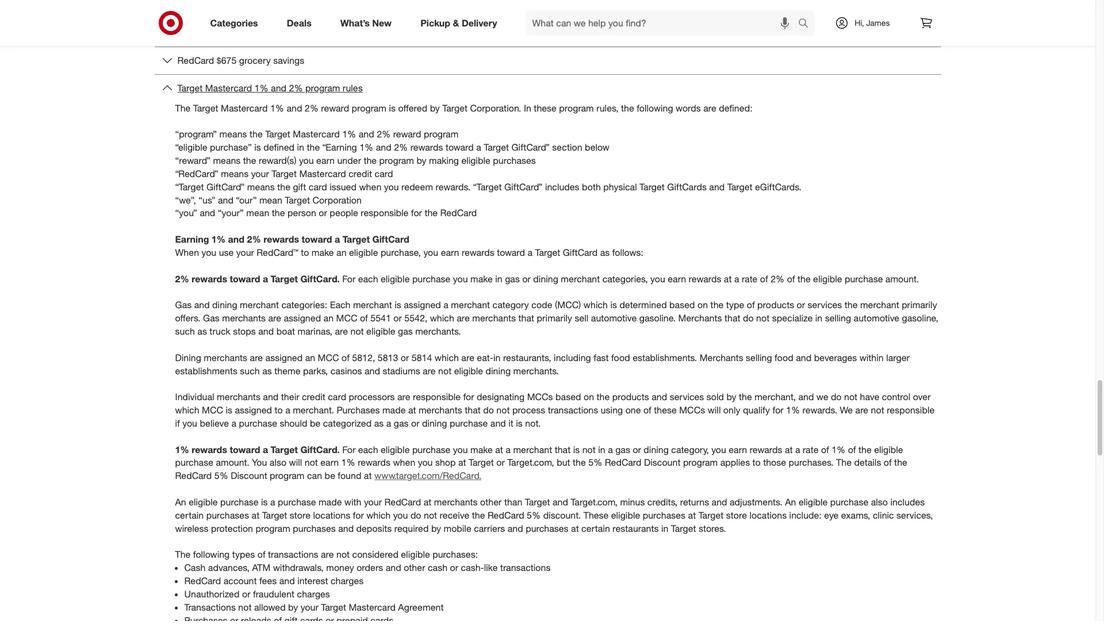 Task type: locate. For each thing, give the bounding box(es) containing it.
responsible down over
[[887, 405, 935, 416]]

earning 1% and 2% rewards toward a target giftcard when you use your redcard™ to make an eligible purchase, you earn rewards toward a target giftcard as follows:
[[175, 234, 644, 258]]

made inside "an eligible purchase is a purchase made with your redcard at merchants other than target and target.com, minus credits, returns and adjustments. an eligible purchase also includes certain purchases at target store locations for which you do not receive the redcard 5% discount. these eligible purchases at target store locations include: eye exams, clinic services, wireless protection program purchases and deposits required by mobile carriers and purchases at certain restaurants in target stores."
[[319, 497, 342, 508]]

services inside gas and dining merchant categories: each merchant is assigned a merchant category code (mcc) which is determined based on the type of products or services the merchant primarily offers. gas merchants are assigned an mcc of 5541 or 5542, which are merchants that primarily sell automotive gasoline. merchants that do not specialize in selling automotive gasoline, such as truck stops and boat marinas, are not eligible gas merchants.
[[808, 299, 843, 311]]

amount. inside for each eligible purchase you make at a merchant that is not in a gas or dining category, you earn rewards at a rate of 1% of the eligible purchase amount. you also will not earn 1% rewards when you shop at target or target.com, but the 5% redcard discount program applies to those purchases. the details of the redcard 5% discount program can be found at
[[216, 457, 250, 469]]

amount. for 2% rewards toward a target giftcard. for each eligible purchase you make in gas or dining merchant categories, you earn rewards at a rate of 2% of the eligible purchase amount.
[[886, 273, 920, 285]]

1% inside individual merchants and their credit card processors are responsible for designating mccs based on the products and services sold by the merchant, and we do not have control over which mcc is assigned to a merchant. purchases made at merchants that do not process transactions using one of these mccs will only qualify for 1% rewards. we are not responsible if you believe a purchase should be categorized as a gas or dining purchase and it is not.
[[787, 405, 801, 416]]

0 vertical spatial charges
[[331, 575, 364, 587]]

1 horizontal spatial credit
[[349, 168, 372, 179]]

0 horizontal spatial on
[[584, 391, 594, 403]]

automotive
[[591, 313, 637, 324], [854, 313, 900, 324]]

do right we
[[831, 391, 842, 403]]

0 horizontal spatial store
[[290, 510, 311, 521]]

0 horizontal spatial includes
[[545, 181, 580, 193]]

james
[[867, 18, 890, 28]]

2 vertical spatial responsible
[[887, 405, 935, 416]]

mastercard inside dropdown button
[[205, 82, 252, 94]]

not down individual merchants and their credit card processors are responsible for designating mccs based on the products and services sold by the merchant, and we do not have control over which mcc is assigned to a merchant. purchases made at merchants that do not process transactions using one of these mccs will only qualify for 1% rewards. we are not responsible if you believe a purchase should be categorized as a gas or dining purchase and it is not.
[[583, 444, 596, 455]]

1 horizontal spatial on
[[698, 299, 708, 311]]

category,
[[672, 444, 709, 455]]

0 vertical spatial credit
[[349, 168, 372, 179]]

automotive down determined
[[591, 313, 637, 324]]

0 horizontal spatial services
[[670, 391, 705, 403]]

rewards.
[[436, 181, 471, 193], [803, 405, 838, 416]]

credit down "under"
[[349, 168, 372, 179]]

theme
[[275, 365, 301, 377]]

card inside individual merchants and their credit card processors are responsible for designating mccs based on the products and services sold by the merchant, and we do not have control over which mcc is assigned to a merchant. purchases made at merchants that do not process transactions using one of these mccs will only qualify for 1% rewards. we are not responsible if you believe a purchase should be categorized as a gas or dining purchase and it is not.
[[328, 391, 346, 403]]

giftcard up 2% rewards toward a target giftcard. for each eligible purchase you make in gas or dining merchant categories, you earn rewards at a rate of 2% of the eligible purchase amount.
[[563, 247, 598, 258]]

make inside for each eligible purchase you make at a merchant that is not in a gas or dining category, you earn rewards at a rate of 1% of the eligible purchase amount. you also will not earn 1% rewards when you shop at target or target.com, but the 5% redcard discount program applies to those purchases. the details of the redcard 5% discount program can be found at
[[471, 444, 493, 455]]

types
[[232, 549, 255, 561]]

a inside gas and dining merchant categories: each merchant is assigned a merchant category code (mcc) which is determined based on the type of products or services the merchant primarily offers. gas merchants are assigned an mcc of 5541 or 5542, which are merchants that primarily sell automotive gasoline. merchants that do not specialize in selling automotive gasoline, such as truck stops and boat marinas, are not eligible gas merchants.
[[444, 299, 449, 311]]

0 horizontal spatial primarily
[[537, 313, 573, 324]]

by left mobile
[[431, 523, 441, 534]]

make
[[312, 247, 334, 258], [471, 273, 493, 285], [471, 444, 493, 455]]

wireless
[[175, 523, 209, 534]]

process
[[513, 405, 546, 416]]

of inside dining merchants are assigned an mcc of 5812, 5813 or 5814 which are eat-in restaurants, including fast food establishments. merchants selling food and beverages within larger establishments such as theme parks, casinos and stadiums are not eligible dining merchants.
[[342, 352, 350, 363]]

section
[[553, 142, 583, 153]]

eat-
[[477, 352, 494, 363]]

and left the their
[[263, 391, 279, 403]]

1 vertical spatial giftcard
[[563, 247, 598, 258]]

an up the wireless
[[175, 497, 186, 508]]

as left follows:
[[601, 247, 610, 258]]

beverages
[[815, 352, 858, 363]]

not up 5812, on the left of page
[[351, 326, 364, 337]]

your inside "program" means the target mastercard 1% and 2% reward program "eligible purchase" is defined in the "earning 1% and 2% rewards toward a target giftcard" section below "reward" means the reward(s) you earn under the program by making eligible purchases "redcard" means your target mastercard credit card "target giftcard" means the gift card issued when you redeem rewards. "target giftcard" includes both physical target giftcards and target egiftcards. "we", "us" and "our" mean target corporation "you" and "your" mean the person or people responsible for the redcard
[[251, 168, 269, 179]]

the up carriers
[[472, 510, 485, 521]]

1 horizontal spatial made
[[383, 405, 406, 416]]

primarily down code
[[537, 313, 573, 324]]

toward
[[446, 142, 474, 153], [302, 234, 332, 245], [497, 247, 525, 258], [230, 273, 260, 285], [230, 444, 260, 455]]

if
[[175, 418, 180, 429]]

0 vertical spatial following
[[637, 102, 674, 114]]

1 horizontal spatial merchants.
[[514, 365, 559, 377]]

1 horizontal spatial services
[[808, 299, 843, 311]]

giftcard. for 1% rewards toward a target giftcard.
[[301, 444, 340, 455]]

1 horizontal spatial an
[[324, 313, 334, 324]]

earn inside earning 1% and 2% rewards toward a target giftcard when you use your redcard™ to make an eligible purchase, you earn rewards toward a target giftcard as follows:
[[441, 247, 459, 258]]

are left eat- on the left
[[462, 352, 475, 363]]

1 horizontal spatial rewards.
[[803, 405, 838, 416]]

an up 'include:'
[[786, 497, 797, 508]]

0 vertical spatial these
[[534, 102, 557, 114]]

5%
[[589, 457, 603, 469], [214, 470, 228, 482], [527, 510, 541, 521]]

an down people at the top
[[337, 247, 347, 258]]

by inside "an eligible purchase is a purchase made with your redcard at merchants other than target and target.com, minus credits, returns and adjustments. an eligible purchase also includes certain purchases at target store locations for which you do not receive the redcard 5% discount. these eligible purchases at target store locations include: eye exams, clinic services, wireless protection program purchases and deposits required by mobile carriers and purchases at certain restaurants in target stores."
[[431, 523, 441, 534]]

by right allowed
[[288, 602, 298, 613]]

2 locations from the left
[[750, 510, 787, 521]]

1% up "earning
[[343, 129, 356, 140]]

1 horizontal spatial locations
[[750, 510, 787, 521]]

0 vertical spatial primarily
[[902, 299, 938, 311]]

target inside the following types of transactions are not considered eligible purchases: cash advances, atm withdrawals, money orders and other cash or cash-like transactions redcard account fees and interest charges unauthorized or fraudulent charges transactions not allowed by your target mastercard agreement
[[321, 602, 346, 613]]

2 an from the left
[[786, 497, 797, 508]]

redcard left "$675" at the top left
[[178, 55, 214, 66]]

earning
[[175, 234, 209, 245]]

0 horizontal spatial automotive
[[591, 313, 637, 324]]

2 horizontal spatial to
[[753, 457, 761, 469]]

type
[[727, 299, 745, 311]]

0 horizontal spatial to
[[275, 405, 283, 416]]

also right you
[[270, 457, 287, 469]]

interest
[[298, 575, 328, 587]]

0 horizontal spatial locations
[[313, 510, 351, 521]]

are down stops
[[250, 352, 263, 363]]

card
[[375, 168, 393, 179], [309, 181, 327, 193], [328, 391, 346, 403]]

1 horizontal spatial food
[[775, 352, 794, 363]]

these right in on the top of page
[[534, 102, 557, 114]]

gas inside for each eligible purchase you make at a merchant that is not in a gas or dining category, you earn rewards at a rate of 1% of the eligible purchase amount. you also will not earn 1% rewards when you shop at target or target.com, but the 5% redcard discount program applies to those purchases. the details of the redcard 5% discount program can be found at
[[616, 444, 631, 455]]

dining down eat- on the left
[[486, 365, 511, 377]]

include:
[[790, 510, 822, 521]]

0 horizontal spatial selling
[[746, 352, 773, 363]]

and left it
[[491, 418, 506, 429]]

food
[[612, 352, 631, 363], [775, 352, 794, 363]]

corporation
[[313, 194, 362, 206]]

0 vertical spatial selling
[[826, 313, 852, 324]]

2% inside dropdown button
[[289, 82, 303, 94]]

and left boat
[[258, 326, 274, 337]]

0 horizontal spatial gas
[[175, 299, 192, 311]]

both
[[582, 181, 601, 193]]

0 vertical spatial rate
[[742, 273, 758, 285]]

not left specialize at right bottom
[[757, 313, 770, 324]]

the up '"program"'
[[175, 102, 191, 114]]

2 store from the left
[[727, 510, 747, 521]]

to inside earning 1% and 2% rewards toward a target giftcard when you use your redcard™ to make an eligible purchase, you earn rewards toward a target giftcard as follows:
[[301, 247, 309, 258]]

redcard down making
[[441, 207, 477, 219]]

0 horizontal spatial amount.
[[216, 457, 250, 469]]

1 vertical spatial the
[[837, 457, 852, 469]]

1 horizontal spatial selling
[[826, 313, 852, 324]]

certain
[[175, 510, 204, 521], [582, 523, 610, 534]]

other inside the following types of transactions are not considered eligible purchases: cash advances, atm withdrawals, money orders and other cash or cash-like transactions redcard account fees and interest charges unauthorized or fraudulent charges transactions not allowed by your target mastercard agreement
[[404, 562, 426, 574]]

target.com, left but
[[508, 457, 555, 469]]

and up the discount.
[[553, 497, 568, 508]]

as inside individual merchants and their credit card processors are responsible for designating mccs based on the products and services sold by the merchant, and we do not have control over which mcc is assigned to a merchant. purchases made at merchants that do not process transactions using one of these mccs will only qualify for 1% rewards. we are not responsible if you believe a purchase should be categorized as a gas or dining purchase and it is not.
[[374, 418, 384, 429]]

like
[[484, 562, 498, 574]]

2 vertical spatial card
[[328, 391, 346, 403]]

1 horizontal spatial discount
[[644, 457, 681, 469]]

gas and dining merchant categories: each merchant is assigned a merchant category code (mcc) which is determined based on the type of products or services the merchant primarily offers. gas merchants are assigned an mcc of 5541 or 5542, which are merchants that primarily sell automotive gasoline. merchants that do not specialize in selling automotive gasoline, such as truck stops and boat marinas, are not eligible gas merchants.
[[175, 299, 939, 337]]

0 vertical spatial each
[[358, 273, 378, 285]]

for
[[411, 207, 422, 219], [463, 391, 474, 403], [773, 405, 784, 416], [353, 510, 364, 521]]

which inside dining merchants are assigned an mcc of 5812, 5813 or 5814 which are eat-in restaurants, including fast food establishments. merchants selling food and beverages within larger establishments such as theme parks, casinos and stadiums are not eligible dining merchants.
[[435, 352, 459, 363]]

the down redeem
[[425, 207, 438, 219]]

program left 'rules,'
[[559, 102, 594, 114]]

atm
[[252, 562, 271, 574]]

corporation.
[[470, 102, 522, 114]]

mastercard
[[205, 82, 252, 94], [221, 102, 268, 114], [293, 129, 340, 140], [299, 168, 346, 179], [349, 602, 396, 613]]

0 horizontal spatial such
[[175, 326, 195, 337]]

0 horizontal spatial giftcard
[[373, 234, 410, 245]]

for down merchant,
[[773, 405, 784, 416]]

1 vertical spatial each
[[358, 444, 378, 455]]

1 horizontal spatial when
[[393, 457, 416, 469]]

control
[[883, 391, 911, 403]]

and down "us"
[[200, 207, 215, 219]]

category
[[493, 299, 529, 311]]

0 horizontal spatial following
[[193, 549, 230, 561]]

not inside dining merchants are assigned an mcc of 5812, 5813 or 5814 which are eat-in restaurants, including fast food establishments. merchants selling food and beverages within larger establishments such as theme parks, casinos and stadiums are not eligible dining merchants.
[[439, 365, 452, 377]]

assigned up the 5542,
[[404, 299, 441, 311]]

0 vertical spatial giftcard
[[373, 234, 410, 245]]

such inside gas and dining merchant categories: each merchant is assigned a merchant category code (mcc) which is determined based on the type of products or services the merchant primarily offers. gas merchants are assigned an mcc of 5541 or 5542, which are merchants that primarily sell automotive gasoline. merchants that do not specialize in selling automotive gasoline, such as truck stops and boat marinas, are not eligible gas merchants.
[[175, 326, 195, 337]]

in inside gas and dining merchant categories: each merchant is assigned a merchant category code (mcc) which is determined based on the type of products or services the merchant primarily offers. gas merchants are assigned an mcc of 5541 or 5542, which are merchants that primarily sell automotive gasoline. merchants that do not specialize in selling automotive gasoline, such as truck stops and boat marinas, are not eligible gas merchants.
[[816, 313, 823, 324]]

gasoline.
[[640, 313, 676, 324]]

amount. for for each eligible purchase you make at a merchant that is not in a gas or dining category, you earn rewards at a rate of 1% of the eligible purchase amount. you also will not earn 1% rewards when you shop at target or target.com, but the 5% redcard discount program applies to those purchases. the details of the redcard 5% discount program can be found at
[[216, 457, 250, 469]]

1% rewards toward a target giftcard.
[[175, 444, 340, 455]]

1 horizontal spatial other
[[481, 497, 502, 508]]

0 vertical spatial includes
[[545, 181, 580, 193]]

locations down adjustments.
[[750, 510, 787, 521]]

&
[[453, 17, 459, 29]]

based up gasoline.
[[670, 299, 695, 311]]

made left with
[[319, 497, 342, 508]]

giftcard.
[[301, 273, 340, 285], [301, 444, 340, 455]]

with
[[345, 497, 362, 508]]

products up one
[[613, 391, 650, 403]]

redcard $675 grocery savings
[[178, 55, 305, 66]]

mastercard up issued
[[299, 168, 346, 179]]

eligible inside earning 1% and 2% rewards toward a target giftcard when you use your redcard™ to make an eligible purchase, you earn rewards toward a target giftcard as follows:
[[349, 247, 378, 258]]

0 vertical spatial products
[[758, 299, 795, 311]]

and inside dropdown button
[[271, 82, 287, 94]]

earn up can
[[321, 457, 339, 469]]

0 vertical spatial made
[[383, 405, 406, 416]]

at inside individual merchants and their credit card processors are responsible for designating mccs based on the products and services sold by the merchant, and we do not have control over which mcc is assigned to a merchant. purchases made at merchants that do not process transactions using one of these mccs will only qualify for 1% rewards. we are not responsible if you believe a purchase should be categorized as a gas or dining purchase and it is not.
[[408, 405, 416, 416]]

store
[[290, 510, 311, 521], [727, 510, 747, 521]]

you inside "an eligible purchase is a purchase made with your redcard at merchants other than target and target.com, minus credits, returns and adjustments. an eligible purchase also includes certain purchases at target store locations for which you do not receive the redcard 5% discount. these eligible purchases at target store locations include: eye exams, clinic services, wireless protection program purchases and deposits required by mobile carriers and purchases at certain restaurants in target stores."
[[393, 510, 408, 521]]

when
[[359, 181, 382, 193], [393, 457, 416, 469]]

gas down the 5542,
[[398, 326, 413, 337]]

1 vertical spatial mean
[[246, 207, 269, 219]]

charges
[[331, 575, 364, 587], [297, 589, 330, 600]]

1 vertical spatial discount
[[231, 470, 267, 482]]

1 horizontal spatial certain
[[582, 523, 610, 534]]

cash
[[428, 562, 448, 574]]

it
[[509, 418, 514, 429]]

certain up the wireless
[[175, 510, 204, 521]]

processors
[[349, 391, 395, 403]]

1 vertical spatial these
[[654, 405, 677, 416]]

selling inside gas and dining merchant categories: each merchant is assigned a merchant category code (mcc) which is determined based on the type of products or services the merchant primarily offers. gas merchants are assigned an mcc of 5541 or 5542, which are merchants that primarily sell automotive gasoline. merchants that do not specialize in selling automotive gasoline, such as truck stops and boat marinas, are not eligible gas merchants.
[[826, 313, 852, 324]]

or up specialize at right bottom
[[797, 299, 806, 311]]

redeem
[[402, 181, 433, 193]]

assigned up theme
[[266, 352, 303, 363]]

mastercard down "$675" at the top left
[[205, 82, 252, 94]]

of inside individual merchants and their credit card processors are responsible for designating mccs based on the products and services sold by the merchant, and we do not have control over which mcc is assigned to a merchant. purchases made at merchants that do not process transactions using one of these mccs will only qualify for 1% rewards. we are not responsible if you believe a purchase should be categorized as a gas or dining purchase and it is not.
[[644, 405, 652, 416]]

your down "interest"
[[301, 602, 319, 613]]

the for the following types of transactions are not considered eligible purchases: cash advances, atm withdrawals, money orders and other cash or cash-like transactions redcard account fees and interest charges unauthorized or fraudulent charges transactions not allowed by your target mastercard agreement
[[175, 549, 191, 561]]

giftcard. for 2% rewards toward a target giftcard. for each eligible purchase you make in gas or dining merchant categories, you earn rewards at a rate of 2% of the eligible purchase amount.
[[301, 273, 340, 285]]

0 vertical spatial 5%
[[589, 457, 603, 469]]

2 vertical spatial to
[[753, 457, 761, 469]]

gas up truck
[[203, 313, 220, 324]]

0 vertical spatial make
[[312, 247, 334, 258]]

0 horizontal spatial also
[[270, 457, 287, 469]]

merchant down "not."
[[514, 444, 553, 455]]

1 giftcard. from the top
[[301, 273, 340, 285]]

0 vertical spatial also
[[270, 457, 287, 469]]

to
[[301, 247, 309, 258], [275, 405, 283, 416], [753, 457, 761, 469]]

1 vertical spatial includes
[[891, 497, 925, 508]]

is down the purchase,
[[395, 299, 402, 311]]

primarily
[[902, 299, 938, 311], [537, 313, 573, 324]]

2 vertical spatial the
[[175, 549, 191, 561]]

by inside the following types of transactions are not considered eligible purchases: cash advances, atm withdrawals, money orders and other cash or cash-like transactions redcard account fees and interest charges unauthorized or fraudulent charges transactions not allowed by your target mastercard agreement
[[288, 602, 298, 613]]

on inside gas and dining merchant categories: each merchant is assigned a merchant category code (mcc) which is determined based on the type of products or services the merchant primarily offers. gas merchants are assigned an mcc of 5541 or 5542, which are merchants that primarily sell automotive gasoline. merchants that do not specialize in selling automotive gasoline, such as truck stops and boat marinas, are not eligible gas merchants.
[[698, 299, 708, 311]]

or up www.target.com/redcard.
[[411, 418, 420, 429]]

in inside for each eligible purchase you make at a merchant that is not in a gas or dining category, you earn rewards at a rate of 1% of the eligible purchase amount. you also will not earn 1% rewards when you shop at target or target.com, but the 5% redcard discount program applies to those purchases. the details of the redcard 5% discount program can be found at
[[599, 444, 606, 455]]

automotive up "within"
[[854, 313, 900, 324]]

dining merchants are assigned an mcc of 5812, 5813 or 5814 which are eat-in restaurants, including fast food establishments. merchants selling food and beverages within larger establishments such as theme parks, casinos and stadiums are not eligible dining merchants.
[[175, 352, 910, 377]]

program inside "an eligible purchase is a purchase made with your redcard at merchants other than target and target.com, minus credits, returns and adjustments. an eligible purchase also includes certain purchases at target store locations for which you do not receive the redcard 5% discount. these eligible purchases at target store locations include: eye exams, clinic services, wireless protection program purchases and deposits required by mobile carriers and purchases at certain restaurants in target stores."
[[256, 523, 290, 534]]

code
[[532, 299, 553, 311]]

0 horizontal spatial an
[[175, 497, 186, 508]]

the for the target mastercard 1% and 2% reward program is offered by target corporation. in these program rules, the following words are defined:
[[175, 102, 191, 114]]

store down can
[[290, 510, 311, 521]]

1 vertical spatial such
[[240, 365, 260, 377]]

dining up shop
[[422, 418, 447, 429]]

"earning
[[323, 142, 357, 153]]

merchants
[[222, 313, 266, 324], [473, 313, 516, 324], [204, 352, 247, 363], [217, 391, 261, 403], [419, 405, 463, 416], [434, 497, 478, 508]]

1 horizontal spatial 5%
[[527, 510, 541, 521]]

of inside the following types of transactions are not considered eligible purchases: cash advances, atm withdrawals, money orders and other cash or cash-like transactions redcard account fees and interest charges unauthorized or fraudulent charges transactions not allowed by your target mastercard agreement
[[258, 549, 266, 561]]

1 locations from the left
[[313, 510, 351, 521]]

making
[[429, 155, 459, 166]]

categories link
[[201, 10, 273, 36]]

2 vertical spatial 5%
[[527, 510, 541, 521]]

selling up beverages
[[826, 313, 852, 324]]

credit inside individual merchants and their credit card processors are responsible for designating mccs based on the products and services sold by the merchant, and we do not have control over which mcc is assigned to a merchant. purchases made at merchants that do not process transactions using one of these mccs will only qualify for 1% rewards. we are not responsible if you believe a purchase should be categorized as a gas or dining purchase and it is not.
[[302, 391, 326, 403]]

and up offers. at the bottom of the page
[[194, 299, 210, 311]]

purchases inside "program" means the target mastercard 1% and 2% reward program "eligible purchase" is defined in the "earning 1% and 2% rewards toward a target giftcard" section below "reward" means the reward(s) you earn under the program by making eligible purchases "redcard" means your target mastercard credit card "target giftcard" means the gift card issued when you redeem rewards. "target giftcard" includes both physical target giftcards and target egiftcards. "we", "us" and "our" mean target corporation "you" and "your" mean the person or people responsible for the redcard
[[493, 155, 536, 166]]

transactions
[[184, 602, 236, 613]]

giftcard. up can
[[301, 444, 340, 455]]

1 vertical spatial 5%
[[214, 470, 228, 482]]

1 "target from the left
[[175, 181, 204, 193]]

eligible inside gas and dining merchant categories: each merchant is assigned a merchant category code (mcc) which is determined based on the type of products or services the merchant primarily offers. gas merchants are assigned an mcc of 5541 or 5542, which are merchants that primarily sell automotive gasoline. merchants that do not specialize in selling automotive gasoline, such as truck stops and boat marinas, are not eligible gas merchants.
[[367, 326, 396, 337]]

or right 5541
[[394, 313, 402, 324]]

responsible
[[361, 207, 409, 219], [413, 391, 461, 403], [887, 405, 935, 416]]

0 vertical spatial gas
[[175, 299, 192, 311]]

1 vertical spatial also
[[872, 497, 888, 508]]

2 "target from the left
[[473, 181, 502, 193]]

do down designating
[[483, 405, 494, 416]]

giftcard"
[[512, 142, 550, 153], [207, 181, 245, 193], [505, 181, 543, 193]]

dining
[[534, 273, 559, 285], [212, 299, 237, 311], [486, 365, 511, 377], [422, 418, 447, 429], [644, 444, 669, 455]]

not up required
[[424, 510, 437, 521]]

dining inside for each eligible purchase you make at a merchant that is not in a gas or dining category, you earn rewards at a rate of 1% of the eligible purchase amount. you also will not earn 1% rewards when you shop at target or target.com, but the 5% redcard discount program applies to those purchases. the details of the redcard 5% discount program can be found at
[[644, 444, 669, 455]]

store down adjustments.
[[727, 510, 747, 521]]

mean right "our"
[[259, 194, 282, 206]]

1 vertical spatial amount.
[[216, 457, 250, 469]]

dining inside dining merchants are assigned an mcc of 5812, 5813 or 5814 which are eat-in restaurants, including fast food establishments. merchants selling food and beverages within larger establishments such as theme parks, casinos and stadiums are not eligible dining merchants.
[[486, 365, 511, 377]]

made inside individual merchants and their credit card processors are responsible for designating mccs based on the products and services sold by the merchant, and we do not have control over which mcc is assigned to a merchant. purchases made at merchants that do not process transactions using one of these mccs will only qualify for 1% rewards. we are not responsible if you believe a purchase should be categorized as a gas or dining purchase and it is not.
[[383, 405, 406, 416]]

will right you
[[289, 457, 302, 469]]

rate for 1%
[[803, 444, 819, 455]]

truck
[[210, 326, 231, 337]]

new
[[373, 17, 392, 29]]

1 horizontal spatial these
[[654, 405, 677, 416]]

target inside dropdown button
[[178, 82, 203, 94]]

2 each from the top
[[358, 444, 378, 455]]

are
[[704, 102, 717, 114], [268, 313, 281, 324], [457, 313, 470, 324], [335, 326, 348, 337], [250, 352, 263, 363], [462, 352, 475, 363], [423, 365, 436, 377], [398, 391, 411, 403], [856, 405, 869, 416], [321, 549, 334, 561]]

or up stadiums
[[401, 352, 409, 363]]

make down person on the top of page
[[312, 247, 334, 258]]

1 horizontal spatial automotive
[[854, 313, 900, 324]]

dining inside gas and dining merchant categories: each merchant is assigned a merchant category code (mcc) which is determined based on the type of products or services the merchant primarily offers. gas merchants are assigned an mcc of 5541 or 5542, which are merchants that primarily sell automotive gasoline. merchants that do not specialize in selling automotive gasoline, such as truck stops and boat marinas, are not eligible gas merchants.
[[212, 299, 237, 311]]

that inside for each eligible purchase you make at a merchant that is not in a gas or dining category, you earn rewards at a rate of 1% of the eligible purchase amount. you also will not earn 1% rewards when you shop at target or target.com, but the 5% redcard discount program applies to those purchases. the details of the redcard 5% discount program can be found at
[[555, 444, 571, 455]]

1 vertical spatial gas
[[203, 313, 220, 324]]

and right returns
[[712, 497, 728, 508]]

0 horizontal spatial an
[[305, 352, 315, 363]]

0 vertical spatial giftcard.
[[301, 273, 340, 285]]

stores.
[[699, 523, 727, 534]]

in inside "an eligible purchase is a purchase made with your redcard at merchants other than target and target.com, minus credits, returns and adjustments. an eligible purchase also includes certain purchases at target store locations for which you do not receive the redcard 5% discount. these eligible purchases at target store locations include: eye exams, clinic services, wireless protection program purchases and deposits required by mobile carriers and purchases at certain restaurants in target stores."
[[662, 523, 669, 534]]

target.com,
[[508, 457, 555, 469], [571, 497, 618, 508]]

1 vertical spatial merchants.
[[514, 365, 559, 377]]

when inside for each eligible purchase you make at a merchant that is not in a gas or dining category, you earn rewards at a rate of 1% of the eligible purchase amount. you also will not earn 1% rewards when you shop at target or target.com, but the 5% redcard discount program applies to those purchases. the details of the redcard 5% discount program can be found at
[[393, 457, 416, 469]]

be inside individual merchants and their credit card processors are responsible for designating mccs based on the products and services sold by the merchant, and we do not have control over which mcc is assigned to a merchant. purchases made at merchants that do not process transactions using one of these mccs will only qualify for 1% rewards. we are not responsible if you believe a purchase should be categorized as a gas or dining purchase and it is not.
[[310, 418, 321, 429]]

the up cash
[[175, 549, 191, 561]]

products inside individual merchants and their credit card processors are responsible for designating mccs based on the products and services sold by the merchant, and we do not have control over which mcc is assigned to a merchant. purchases made at merchants that do not process transactions using one of these mccs will only qualify for 1% rewards. we are not responsible if you believe a purchase should be categorized as a gas or dining purchase and it is not.
[[613, 391, 650, 403]]

0 vertical spatial certain
[[175, 510, 204, 521]]

which inside individual merchants and their credit card processors are responsible for designating mccs based on the products and services sold by the merchant, and we do not have control over which mcc is assigned to a merchant. purchases made at merchants that do not process transactions using one of these mccs will only qualify for 1% rewards. we are not responsible if you believe a purchase should be categorized as a gas or dining purchase and it is not.
[[175, 405, 199, 416]]

giftcard
[[373, 234, 410, 245], [563, 247, 598, 258]]

mean down "our"
[[246, 207, 269, 219]]

1 horizontal spatial giftcard
[[563, 247, 598, 258]]

mastercard down "orders"
[[349, 602, 396, 613]]

gas inside gas and dining merchant categories: each merchant is assigned a merchant category code (mcc) which is determined based on the type of products or services the merchant primarily offers. gas merchants are assigned an mcc of 5541 or 5542, which are merchants that primarily sell automotive gasoline. merchants that do not specialize in selling automotive gasoline, such as truck stops and boat marinas, are not eligible gas merchants.
[[398, 326, 413, 337]]

means
[[220, 129, 247, 140], [213, 155, 241, 166], [221, 168, 249, 179], [247, 181, 275, 193]]

are inside the following types of transactions are not considered eligible purchases: cash advances, atm withdrawals, money orders and other cash or cash-like transactions redcard account fees and interest charges unauthorized or fraudulent charges transactions not allowed by your target mastercard agreement
[[321, 549, 334, 561]]

or up the than
[[497, 457, 505, 469]]

1 vertical spatial make
[[471, 273, 493, 285]]

the
[[621, 102, 635, 114], [250, 129, 263, 140], [307, 142, 320, 153], [243, 155, 256, 166], [364, 155, 377, 166], [277, 181, 291, 193], [272, 207, 285, 219], [425, 207, 438, 219], [798, 273, 811, 285], [711, 299, 724, 311], [845, 299, 858, 311], [597, 391, 610, 403], [739, 391, 753, 403], [859, 444, 872, 455], [573, 457, 586, 469], [895, 457, 908, 469], [472, 510, 485, 521]]

1 horizontal spatial following
[[637, 102, 674, 114]]

0 vertical spatial reward
[[321, 102, 349, 114]]

1 horizontal spatial reward
[[393, 129, 422, 140]]

1 horizontal spatial an
[[786, 497, 797, 508]]

and down the savings
[[271, 82, 287, 94]]

are up money
[[321, 549, 334, 561]]

0 horizontal spatial will
[[289, 457, 302, 469]]

1 horizontal spatial "target
[[473, 181, 502, 193]]

program right protection
[[256, 523, 290, 534]]

1% down grocery
[[255, 82, 269, 94]]

a inside "an eligible purchase is a purchase made with your redcard at merchants other than target and target.com, minus credits, returns and adjustments. an eligible purchase also includes certain purchases at target store locations for which you do not receive the redcard 5% discount. these eligible purchases at target store locations include: eye exams, clinic services, wireless protection program purchases and deposits required by mobile carriers and purchases at certain restaurants in target stores."
[[270, 497, 275, 508]]

1 horizontal spatial includes
[[891, 497, 925, 508]]

exams,
[[842, 510, 871, 521]]

redcard™
[[257, 247, 299, 258]]

gas inside individual merchants and their credit card processors are responsible for designating mccs based on the products and services sold by the merchant, and we do not have control over which mcc is assigned to a merchant. purchases made at merchants that do not process transactions using one of these mccs will only qualify for 1% rewards. we are not responsible if you believe a purchase should be categorized as a gas or dining purchase and it is not.
[[394, 418, 409, 429]]

the inside "an eligible purchase is a purchase made with your redcard at merchants other than target and target.com, minus credits, returns and adjustments. an eligible purchase also includes certain purchases at target store locations for which you do not receive the redcard 5% discount. these eligible purchases at target store locations include: eye exams, clinic services, wireless protection program purchases and deposits required by mobile carriers and purchases at certain restaurants in target stores."
[[472, 510, 485, 521]]

by inside individual merchants and their credit card processors are responsible for designating mccs based on the products and services sold by the merchant, and we do not have control over which mcc is assigned to a merchant. purchases made at merchants that do not process transactions using one of these mccs will only qualify for 1% rewards. we are not responsible if you believe a purchase should be categorized as a gas or dining purchase and it is not.
[[727, 391, 737, 403]]

an inside earning 1% and 2% rewards toward a target giftcard when you use your redcard™ to make an eligible purchase, you earn rewards toward a target giftcard as follows:
[[337, 247, 347, 258]]

at down returns
[[689, 510, 696, 521]]

1 horizontal spatial target.com,
[[571, 497, 618, 508]]

redcard inside dropdown button
[[178, 55, 214, 66]]

the inside for each eligible purchase you make at a merchant that is not in a gas or dining category, you earn rewards at a rate of 1% of the eligible purchase amount. you also will not earn 1% rewards when you shop at target or target.com, but the 5% redcard discount program applies to those purchases. the details of the redcard 5% discount program can be found at
[[837, 457, 852, 469]]

found
[[338, 470, 362, 482]]

eligible
[[462, 155, 491, 166], [349, 247, 378, 258], [381, 273, 410, 285], [814, 273, 843, 285], [367, 326, 396, 337], [454, 365, 483, 377], [381, 444, 410, 455], [875, 444, 904, 455], [189, 497, 218, 508], [799, 497, 828, 508], [612, 510, 641, 521], [401, 549, 430, 561]]

in left restaurants,
[[494, 352, 501, 363]]

1 vertical spatial selling
[[746, 352, 773, 363]]

2 vertical spatial make
[[471, 444, 493, 455]]

such down offers. at the bottom of the page
[[175, 326, 195, 337]]

make down designating
[[471, 444, 493, 455]]

0 horizontal spatial rewards.
[[436, 181, 471, 193]]

merchants up shop
[[419, 405, 463, 416]]

earn up gasoline.
[[668, 273, 687, 285]]

0 vertical spatial amount.
[[886, 273, 920, 285]]

earn inside "program" means the target mastercard 1% and 2% reward program "eligible purchase" is defined in the "earning 1% and 2% rewards toward a target giftcard" section below "reward" means the reward(s) you earn under the program by making eligible purchases "redcard" means your target mastercard credit card "target giftcard" means the gift card issued when you redeem rewards. "target giftcard" includes both physical target giftcards and target egiftcards. "we", "us" and "our" mean target corporation "you" and "your" mean the person or people responsible for the redcard
[[317, 155, 335, 166]]

"redcard"
[[175, 168, 219, 179]]

transactions left the using
[[548, 405, 599, 416]]

1 food from the left
[[612, 352, 631, 363]]

dining left category,
[[644, 444, 669, 455]]

1 vertical spatial for
[[343, 444, 356, 455]]

0 vertical spatial merchants
[[679, 313, 722, 324]]

1 vertical spatial will
[[289, 457, 302, 469]]

for down with
[[353, 510, 364, 521]]

1 horizontal spatial be
[[325, 470, 335, 482]]

0 horizontal spatial responsible
[[361, 207, 409, 219]]

1 horizontal spatial store
[[727, 510, 747, 521]]

do inside "an eligible purchase is a purchase made with your redcard at merchants other than target and target.com, minus credits, returns and adjustments. an eligible purchase also includes certain purchases at target store locations for which you do not receive the redcard 5% discount. these eligible purchases at target store locations include: eye exams, clinic services, wireless protection program purchases and deposits required by mobile carriers and purchases at certain restaurants in target stores."
[[411, 510, 422, 521]]

charges down money
[[331, 575, 364, 587]]

also inside "an eligible purchase is a purchase made with your redcard at merchants other than target and target.com, minus credits, returns and adjustments. an eligible purchase also includes certain purchases at target store locations for which you do not receive the redcard 5% discount. these eligible purchases at target store locations include: eye exams, clinic services, wireless protection program purchases and deposits required by mobile carriers and purchases at certain restaurants in target stores."
[[872, 497, 888, 508]]

under
[[337, 155, 361, 166]]

includes inside "program" means the target mastercard 1% and 2% reward program "eligible purchase" is defined in the "earning 1% and 2% rewards toward a target giftcard" section below "reward" means the reward(s) you earn under the program by making eligible purchases "redcard" means your target mastercard credit card "target giftcard" means the gift card issued when you redeem rewards. "target giftcard" includes both physical target giftcards and target egiftcards. "we", "us" and "our" mean target corporation "you" and "your" mean the person or people responsible for the redcard
[[545, 181, 580, 193]]

individual
[[175, 391, 214, 403]]

0 vertical spatial based
[[670, 299, 695, 311]]

program up redeem
[[380, 155, 414, 166]]

earn down "earning
[[317, 155, 335, 166]]

such
[[175, 326, 195, 337], [240, 365, 260, 377]]

sold
[[707, 391, 724, 403]]

not
[[757, 313, 770, 324], [351, 326, 364, 337], [439, 365, 452, 377], [845, 391, 858, 403], [497, 405, 510, 416], [872, 405, 885, 416], [583, 444, 596, 455], [305, 457, 318, 469], [424, 510, 437, 521], [337, 549, 350, 561], [238, 602, 252, 613]]

do up required
[[411, 510, 422, 521]]

2 for from the top
[[343, 444, 356, 455]]

deals
[[287, 17, 312, 29]]

2 giftcard. from the top
[[301, 444, 340, 455]]

in down credits,
[[662, 523, 669, 534]]

purchase
[[413, 273, 451, 285], [845, 273, 884, 285], [239, 418, 277, 429], [450, 418, 488, 429], [413, 444, 451, 455], [175, 457, 213, 469], [220, 497, 259, 508], [278, 497, 316, 508], [831, 497, 869, 508]]

and left we
[[799, 391, 814, 403]]

5% inside "an eligible purchase is a purchase made with your redcard at merchants other than target and target.com, minus credits, returns and adjustments. an eligible purchase also includes certain purchases at target store locations for which you do not receive the redcard 5% discount. these eligible purchases at target store locations include: eye exams, clinic services, wireless protection program purchases and deposits required by mobile carriers and purchases at certain restaurants in target stores."
[[527, 510, 541, 521]]

shop
[[436, 457, 456, 469]]

2 horizontal spatial an
[[337, 247, 347, 258]]

merchants. inside gas and dining merchant categories: each merchant is assigned a merchant category code (mcc) which is determined based on the type of products or services the merchant primarily offers. gas merchants are assigned an mcc of 5541 or 5542, which are merchants that primarily sell automotive gasoline. merchants that do not specialize in selling automotive gasoline, such as truck stops and boat marinas, are not eligible gas merchants.
[[416, 326, 461, 337]]

merchants up believe
[[217, 391, 261, 403]]

0 horizontal spatial charges
[[297, 589, 330, 600]]

do
[[743, 313, 754, 324], [831, 391, 842, 403], [483, 405, 494, 416], [411, 510, 422, 521]]

stadiums
[[383, 365, 420, 377]]

0 vertical spatial for
[[343, 273, 356, 285]]



Task type: vqa. For each thing, say whether or not it's contained in the screenshot.
2nd the more from the top
no



Task type: describe. For each thing, give the bounding box(es) containing it.
what's new
[[341, 17, 392, 29]]

1% up "under"
[[360, 142, 374, 153]]

merchant left category
[[451, 299, 490, 311]]

rewards. inside individual merchants and their credit card processors are responsible for designating mccs based on the products and services sold by the merchant, and we do not have control over which mcc is assigned to a merchant. purchases made at merchants that do not process transactions using one of these mccs will only qualify for 1% rewards. we are not responsible if you believe a purchase should be categorized as a gas or dining purchase and it is not.
[[803, 405, 838, 416]]

are down stadiums
[[398, 391, 411, 403]]

toward down 'use'
[[230, 273, 260, 285]]

these inside individual merchants and their credit card processors are responsible for designating mccs based on the products and services sold by the merchant, and we do not have control over which mcc is assigned to a merchant. purchases made at merchants that do not process transactions using one of these mccs will only qualify for 1% rewards. we are not responsible if you believe a purchase should be categorized as a gas or dining purchase and it is not.
[[654, 405, 677, 416]]

toward inside "program" means the target mastercard 1% and 2% reward program "eligible purchase" is defined in the "earning 1% and 2% rewards toward a target giftcard" section below "reward" means the reward(s) you earn under the program by making eligible purchases "redcard" means your target mastercard credit card "target giftcard" means the gift card issued when you redeem rewards. "target giftcard" includes both physical target giftcards and target egiftcards. "we", "us" and "our" mean target corporation "you" and "your" mean the person or people responsible for the redcard
[[446, 142, 474, 153]]

merchants inside "an eligible purchase is a purchase made with your redcard at merchants other than target and target.com, minus credits, returns and adjustments. an eligible purchase also includes certain purchases at target store locations for which you do not receive the redcard 5% discount. these eligible purchases at target store locations include: eye exams, clinic services, wireless protection program purchases and deposits required by mobile carriers and purchases at certain restaurants in target stores."
[[434, 497, 478, 508]]

people
[[330, 207, 358, 219]]

2 food from the left
[[775, 352, 794, 363]]

2 vertical spatial transactions
[[501, 562, 551, 574]]

fast
[[594, 352, 609, 363]]

purchases up protection
[[206, 510, 249, 521]]

deposits
[[357, 523, 392, 534]]

0 vertical spatial card
[[375, 168, 393, 179]]

redcard up the wireless
[[175, 470, 212, 482]]

the up purchase"
[[250, 129, 263, 140]]

credit inside "program" means the target mastercard 1% and 2% reward program "eligible purchase" is defined in the "earning 1% and 2% rewards toward a target giftcard" section below "reward" means the reward(s) you earn under the program by making eligible purchases "redcard" means your target mastercard credit card "target giftcard" means the gift card issued when you redeem rewards. "target giftcard" includes both physical target giftcards and target egiftcards. "we", "us" and "our" mean target corporation "you" and "your" mean the person or people responsible for the redcard
[[349, 168, 372, 179]]

What can we help you find? suggestions appear below search field
[[526, 10, 802, 36]]

5541
[[371, 313, 391, 324]]

merchants up stops
[[222, 313, 266, 324]]

target inside for each eligible purchase you make at a merchant that is not in a gas or dining category, you earn rewards at a rate of 1% of the eligible purchase amount. you also will not earn 1% rewards when you shop at target or target.com, but the 5% redcard discount program applies to those purchases. the details of the redcard 5% discount program can be found at
[[469, 457, 494, 469]]

categories
[[210, 17, 258, 29]]

is inside for each eligible purchase you make at a merchant that is not in a gas or dining category, you earn rewards at a rate of 1% of the eligible purchase amount. you also will not earn 1% rewards when you shop at target or target.com, but the 5% redcard discount program applies to those purchases. the details of the redcard 5% discount program can be found at
[[574, 444, 580, 455]]

and right "earning
[[376, 142, 392, 153]]

parks,
[[303, 365, 328, 377]]

not.
[[526, 418, 541, 429]]

merchant up stops
[[240, 299, 279, 311]]

1 vertical spatial primarily
[[537, 313, 573, 324]]

will inside individual merchants and their credit card processors are responsible for designating mccs based on the products and services sold by the merchant, and we do not have control over which mcc is assigned to a merchant. purchases made at merchants that do not process transactions using one of these mccs will only qualify for 1% rewards. we are not responsible if you believe a purchase should be categorized as a gas or dining purchase and it is not.
[[708, 405, 721, 416]]

based inside individual merchants and their credit card processors are responsible for designating mccs based on the products and services sold by the merchant, and we do not have control over which mcc is assigned to a merchant. purchases made at merchants that do not process transactions using one of these mccs will only qualify for 1% rewards. we are not responsible if you believe a purchase should be categorized as a gas or dining purchase and it is not.
[[556, 391, 582, 403]]

can
[[307, 470, 322, 482]]

or up category
[[523, 273, 531, 285]]

the right but
[[573, 457, 586, 469]]

within
[[860, 352, 884, 363]]

individual merchants and their credit card processors are responsible for designating mccs based on the products and services sold by the merchant, and we do not have control over which mcc is assigned to a merchant. purchases made at merchants that do not process transactions using one of these mccs will only qualify for 1% rewards. we are not responsible if you believe a purchase should be categorized as a gas or dining purchase and it is not.
[[175, 391, 935, 429]]

you inside individual merchants and their credit card processors are responsible for designating mccs based on the products and services sold by the merchant, and we do not have control over which mcc is assigned to a merchant. purchases made at merchants that do not process transactions using one of these mccs will only qualify for 1% rewards. we are not responsible if you believe a purchase should be categorized as a gas or dining purchase and it is not.
[[183, 418, 197, 429]]

and down establishments.
[[652, 391, 668, 403]]

at down designating
[[496, 444, 503, 455]]

purchases down credits,
[[643, 510, 686, 521]]

your inside the following types of transactions are not considered eligible purchases: cash advances, atm withdrawals, money orders and other cash or cash-like transactions redcard account fees and interest charges unauthorized or fraudulent charges transactions not allowed by your target mastercard agreement
[[301, 602, 319, 613]]

1 vertical spatial charges
[[297, 589, 330, 600]]

target mastercard 1% and 2% program rules
[[178, 82, 363, 94]]

"our"
[[236, 194, 257, 206]]

such inside dining merchants are assigned an mcc of 5812, 5813 or 5814 which are eat-in restaurants, including fast food establishments. merchants selling food and beverages within larger establishments such as theme parks, casinos and stadiums are not eligible dining merchants.
[[240, 365, 260, 377]]

sell
[[575, 313, 589, 324]]

services inside individual merchants and their credit card processors are responsible for designating mccs based on the products and services sold by the merchant, and we do not have control over which mcc is assigned to a merchant. purchases made at merchants that do not process transactions using one of these mccs will only qualify for 1% rewards. we are not responsible if you believe a purchase should be categorized as a gas or dining purchase and it is not.
[[670, 391, 705, 403]]

eligible inside dining merchants are assigned an mcc of 5812, 5813 or 5814 which are eat-in restaurants, including fast food establishments. merchants selling food and beverages within larger establishments such as theme parks, casinos and stadiums are not eligible dining merchants.
[[454, 365, 483, 377]]

also inside for each eligible purchase you make at a merchant that is not in a gas or dining category, you earn rewards at a rate of 1% of the eligible purchase amount. you also will not earn 1% rewards when you shop at target or target.com, but the 5% redcard discount program applies to those purchases. the details of the redcard 5% discount program can be found at
[[270, 457, 287, 469]]

at right found
[[364, 470, 372, 482]]

gasoline,
[[903, 313, 939, 324]]

not down designating
[[497, 405, 510, 416]]

1 store from the left
[[290, 510, 311, 521]]

credits,
[[648, 497, 678, 508]]

not inside "an eligible purchase is a purchase made with your redcard at merchants other than target and target.com, minus credits, returns and adjustments. an eligible purchase also includes certain purchases at target store locations for which you do not receive the redcard 5% discount. these eligible purchases at target store locations include: eye exams, clinic services, wireless protection program purchases and deposits required by mobile carriers and purchases at certain restaurants in target stores."
[[424, 510, 437, 521]]

toward up you
[[230, 444, 260, 455]]

transactions inside individual merchants and their credit card processors are responsible for designating mccs based on the products and services sold by the merchant, and we do not have control over which mcc is assigned to a merchant. purchases made at merchants that do not process transactions using one of these mccs will only qualify for 1% rewards. we are not responsible if you believe a purchase should be categorized as a gas or dining purchase and it is not.
[[548, 405, 599, 416]]

the up details
[[859, 444, 872, 455]]

program inside dropdown button
[[306, 82, 340, 94]]

2% inside earning 1% and 2% rewards toward a target giftcard when you use your redcard™ to make an eligible purchase, you earn rewards toward a target giftcard as follows:
[[247, 234, 261, 245]]

use
[[219, 247, 234, 258]]

eligible inside the following types of transactions are not considered eligible purchases: cash advances, atm withdrawals, money orders and other cash or cash-like transactions redcard account fees and interest charges unauthorized or fraudulent charges transactions not allowed by your target mastercard agreement
[[401, 549, 430, 561]]

that inside individual merchants and their credit card processors are responsible for designating mccs based on the products and services sold by the merchant, and we do not have control over which mcc is assigned to a merchant. purchases made at merchants that do not process transactions using one of these mccs will only qualify for 1% rewards. we are not responsible if you believe a purchase should be categorized as a gas or dining purchase and it is not.
[[465, 405, 481, 416]]

rate for 2%
[[742, 273, 758, 285]]

is up believe
[[226, 405, 232, 416]]

or down purchases:
[[450, 562, 459, 574]]

pickup & delivery link
[[411, 10, 512, 36]]

1% down if
[[175, 444, 189, 455]]

unauthorized
[[184, 589, 240, 600]]

toward up 2% rewards toward a target giftcard. for each eligible purchase you make in gas or dining merchant categories, you earn rewards at a rate of 2% of the eligible purchase amount.
[[497, 247, 525, 258]]

believe
[[200, 418, 229, 429]]

what's
[[341, 17, 370, 29]]

returns
[[681, 497, 710, 508]]

"reward"
[[175, 155, 211, 166]]

and up "under"
[[359, 129, 374, 140]]

words
[[676, 102, 701, 114]]

assigned inside individual merchants and their credit card processors are responsible for designating mccs based on the products and services sold by the merchant, and we do not have control over which mcc is assigned to a merchant. purchases made at merchants that do not process transactions using one of these mccs will only qualify for 1% rewards. we are not responsible if you believe a purchase should be categorized as a gas or dining purchase and it is not.
[[235, 405, 272, 416]]

is right it
[[516, 418, 523, 429]]

program down category,
[[684, 457, 718, 469]]

dining up code
[[534, 273, 559, 285]]

rewards inside "program" means the target mastercard 1% and 2% reward program "eligible purchase" is defined in the "earning 1% and 2% rewards toward a target giftcard" section below "reward" means the reward(s) you earn under the program by making eligible purchases "redcard" means your target mastercard credit card "target giftcard" means the gift card issued when you redeem rewards. "target giftcard" includes both physical target giftcards and target egiftcards. "we", "us" and "our" mean target corporation "you" and "your" mean the person or people responsible for the redcard
[[411, 142, 443, 153]]

these
[[584, 510, 609, 521]]

determined
[[620, 299, 667, 311]]

mastercard down target mastercard 1% and 2% program rules
[[221, 102, 268, 114]]

do inside gas and dining merchant categories: each merchant is assigned a merchant category code (mcc) which is determined based on the type of products or services the merchant primarily offers. gas merchants are assigned an mcc of 5541 or 5542, which are merchants that primarily sell automotive gasoline. merchants that do not specialize in selling automotive gasoline, such as truck stops and boat marinas, are not eligible gas merchants.
[[743, 313, 754, 324]]

includes inside "an eligible purchase is a purchase made with your redcard at merchants other than target and target.com, minus credits, returns and adjustments. an eligible purchase also includes certain purchases at target store locations for which you do not receive the redcard 5% discount. these eligible purchases at target store locations include: eye exams, clinic services, wireless protection program purchases and deposits required by mobile carriers and purchases at certain restaurants in target stores."
[[891, 497, 925, 508]]

and right giftcards
[[710, 181, 725, 193]]

are down 5814
[[423, 365, 436, 377]]

or down account
[[242, 589, 251, 600]]

an inside gas and dining merchant categories: each merchant is assigned a merchant category code (mcc) which is determined based on the type of products or services the merchant primarily offers. gas merchants are assigned an mcc of 5541 or 5542, which are merchants that primarily sell automotive gasoline. merchants that do not specialize in selling automotive gasoline, such as truck stops and boat marinas, are not eligible gas merchants.
[[324, 313, 334, 324]]

than
[[505, 497, 523, 508]]

the left "earning
[[307, 142, 320, 153]]

at right shop
[[459, 457, 466, 469]]

as inside earning 1% and 2% rewards toward a target giftcard when you use your redcard™ to make an eligible purchase, you earn rewards toward a target giftcard as follows:
[[601, 247, 610, 258]]

and down target mastercard 1% and 2% program rules
[[287, 102, 302, 114]]

or inside individual merchants and their credit card processors are responsible for designating mccs based on the products and services sold by the merchant, and we do not have control over which mcc is assigned to a merchant. purchases made at merchants that do not process transactions using one of these mccs will only qualify for 1% rewards. we are not responsible if you believe a purchase should be categorized as a gas or dining purchase and it is not.
[[411, 418, 420, 429]]

purchases:
[[433, 549, 478, 561]]

5813
[[378, 352, 398, 363]]

restaurants
[[613, 523, 659, 534]]

hi,
[[855, 18, 865, 28]]

larger
[[887, 352, 910, 363]]

and up "your"
[[218, 194, 234, 206]]

0 horizontal spatial certain
[[175, 510, 204, 521]]

gift
[[293, 181, 306, 193]]

the right "under"
[[364, 155, 377, 166]]

the left person on the top of page
[[272, 207, 285, 219]]

person
[[288, 207, 316, 219]]

what's new link
[[331, 10, 406, 36]]

over
[[914, 391, 931, 403]]

0 horizontal spatial card
[[309, 181, 327, 193]]

make inside earning 1% and 2% rewards toward a target giftcard when you use your redcard™ to make an eligible purchase, you earn rewards toward a target giftcard as follows:
[[312, 247, 334, 258]]

mastercard up "earning
[[293, 129, 340, 140]]

and down 5812, on the left of page
[[365, 365, 380, 377]]

money
[[326, 562, 354, 574]]

which right the 5542,
[[430, 313, 454, 324]]

establishments.
[[633, 352, 698, 363]]

gas up category
[[505, 273, 520, 285]]

the up qualify
[[739, 391, 753, 403]]

1 an from the left
[[175, 497, 186, 508]]

should
[[280, 418, 308, 429]]

in inside dining merchants are assigned an mcc of 5812, 5813 or 5814 which are eat-in restaurants, including fast food establishments. merchants selling food and beverages within larger establishments such as theme parks, casinos and stadiums are not eligible dining merchants.
[[494, 352, 501, 363]]

when inside "program" means the target mastercard 1% and 2% reward program "eligible purchase" is defined in the "earning 1% and 2% rewards toward a target giftcard" section below "reward" means the reward(s) you earn under the program by making eligible purchases "redcard" means your target mastercard credit card "target giftcard" means the gift card issued when you redeem rewards. "target giftcard" includes both physical target giftcards and target egiftcards. "we", "us" and "our" mean target corporation "you" and "your" mean the person or people responsible for the redcard
[[359, 181, 382, 193]]

are up boat
[[268, 313, 281, 324]]

eligible inside "program" means the target mastercard 1% and 2% reward program "eligible purchase" is defined in the "earning 1% and 2% rewards toward a target giftcard" section below "reward" means the reward(s) you earn under the program by making eligible purchases "redcard" means your target mastercard credit card "target giftcard" means the gift card issued when you redeem rewards. "target giftcard" includes both physical target giftcards and target egiftcards. "we", "us" and "our" mean target corporation "you" and "your" mean the person or people responsible for the redcard
[[462, 155, 491, 166]]

or down one
[[633, 444, 642, 455]]

based inside gas and dining merchant categories: each merchant is assigned a merchant category code (mcc) which is determined based on the type of products or services the merchant primarily offers. gas merchants are assigned an mcc of 5541 or 5542, which are merchants that primarily sell automotive gasoline. merchants that do not specialize in selling automotive gasoline, such as truck stops and boat marinas, are not eligible gas merchants.
[[670, 299, 695, 311]]

0 vertical spatial discount
[[644, 457, 681, 469]]

giftcards
[[668, 181, 707, 193]]

mcc inside individual merchants and their credit card processors are responsible for designating mccs based on the products and services sold by the merchant, and we do not have control over which mcc is assigned to a merchant. purchases made at merchants that do not process transactions using one of these mccs will only qualify for 1% rewards. we are not responsible if you believe a purchase should be categorized as a gas or dining purchase and it is not.
[[202, 405, 223, 416]]

search
[[794, 18, 821, 30]]

assigned inside dining merchants are assigned an mcc of 5812, 5813 or 5814 which are eat-in restaurants, including fast food establishments. merchants selling food and beverages within larger establishments such as theme parks, casinos and stadiums are not eligible dining merchants.
[[266, 352, 303, 363]]

the up beverages
[[845, 299, 858, 311]]

and left beverages
[[797, 352, 812, 363]]

to inside individual merchants and their credit card processors are responsible for designating mccs based on the products and services sold by the merchant, and we do not have control over which mcc is assigned to a merchant. purchases made at merchants that do not process transactions using one of these mccs will only qualify for 1% rewards. we are not responsible if you believe a purchase should be categorized as a gas or dining purchase and it is not.
[[275, 405, 283, 416]]

at down the discount.
[[571, 523, 579, 534]]

assigned down categories:
[[284, 313, 321, 324]]

but
[[557, 457, 571, 469]]

savings
[[273, 55, 305, 66]]

purchases down the discount.
[[526, 523, 569, 534]]

target.com, inside for each eligible purchase you make at a merchant that is not in a gas or dining category, you earn rewards at a rate of 1% of the eligible purchase amount. you also will not earn 1% rewards when you shop at target or target.com, but the 5% redcard discount program applies to those purchases. the details of the redcard 5% discount program can be found at
[[508, 457, 555, 469]]

1 horizontal spatial responsible
[[413, 391, 461, 403]]

be inside for each eligible purchase you make at a merchant that is not in a gas or dining category, you earn rewards at a rate of 1% of the eligible purchase amount. you also will not earn 1% rewards when you shop at target or target.com, but the 5% redcard discount program applies to those purchases. the details of the redcard 5% discount program can be found at
[[325, 470, 335, 482]]

2 horizontal spatial 5%
[[589, 457, 603, 469]]

mastercard inside the following types of transactions are not considered eligible purchases: cash advances, atm withdrawals, money orders and other cash or cash-like transactions redcard account fees and interest charges unauthorized or fraudulent charges transactions not allowed by your target mastercard agreement
[[349, 602, 396, 613]]

1 horizontal spatial charges
[[331, 575, 364, 587]]

an inside dining merchants are assigned an mcc of 5812, 5813 or 5814 which are eat-in restaurants, including fast food establishments. merchants selling food and beverages within larger establishments such as theme parks, casinos and stadiums are not eligible dining merchants.
[[305, 352, 315, 363]]

mcc inside dining merchants are assigned an mcc of 5812, 5813 or 5814 which are eat-in restaurants, including fast food establishments. merchants selling food and beverages within larger establishments such as theme parks, casinos and stadiums are not eligible dining merchants.
[[318, 352, 339, 363]]

offered
[[398, 102, 428, 114]]

www.target.com/redcard.
[[375, 470, 482, 482]]

1 vertical spatial transactions
[[268, 549, 319, 561]]

the up specialize at right bottom
[[798, 273, 811, 285]]

designating
[[477, 391, 525, 403]]

the right details
[[895, 457, 908, 469]]

purchases.
[[789, 457, 834, 469]]

protection
[[211, 523, 253, 534]]

to inside for each eligible purchase you make at a merchant that is not in a gas or dining category, you earn rewards at a rate of 1% of the eligible purchase amount. you also will not earn 1% rewards when you shop at target or target.com, but the 5% redcard discount program applies to those purchases. the details of the redcard 5% discount program can be found at
[[753, 457, 761, 469]]

adjustments.
[[730, 497, 783, 508]]

not down have at the bottom
[[872, 405, 885, 416]]

which inside "an eligible purchase is a purchase made with your redcard at merchants other than target and target.com, minus credits, returns and adjustments. an eligible purchase also includes certain purchases at target store locations for which you do not receive the redcard 5% discount. these eligible purchases at target store locations include: eye exams, clinic services, wireless protection program purchases and deposits required by mobile carriers and purchases at certain restaurants in target stores."
[[367, 510, 391, 521]]

defined:
[[719, 102, 753, 114]]

a inside "program" means the target mastercard 1% and 2% reward program "eligible purchase" is defined in the "earning 1% and 2% rewards toward a target giftcard" section below "reward" means the reward(s) you earn under the program by making eligible purchases "redcard" means your target mastercard credit card "target giftcard" means the gift card issued when you redeem rewards. "target giftcard" includes both physical target giftcards and target egiftcards. "we", "us" and "our" mean target corporation "you" and "your" mean the person or people responsible for the redcard
[[477, 142, 482, 153]]

for inside for each eligible purchase you make at a merchant that is not in a gas or dining category, you earn rewards at a rate of 1% of the eligible purchase amount. you also will not earn 1% rewards when you shop at target or target.com, but the 5% redcard discount program applies to those purchases. the details of the redcard 5% discount program can be found at
[[343, 444, 356, 455]]

is inside "an eligible purchase is a purchase made with your redcard at merchants other than target and target.com, minus credits, returns and adjustments. an eligible purchase also includes certain purchases at target store locations for which you do not receive the redcard 5% discount. these eligible purchases at target store locations include: eye exams, clinic services, wireless protection program purchases and deposits required by mobile carriers and purchases at certain restaurants in target stores."
[[261, 497, 268, 508]]

are right words
[[704, 102, 717, 114]]

and inside earning 1% and 2% rewards toward a target giftcard when you use your redcard™ to make an eligible purchase, you earn rewards toward a target giftcard as follows:
[[228, 234, 245, 245]]

is left offered
[[389, 102, 396, 114]]

program up making
[[424, 129, 459, 140]]

physical
[[604, 181, 637, 193]]

are right the 5542,
[[457, 313, 470, 324]]

on inside individual merchants and their credit card processors are responsible for designating mccs based on the products and services sold by the merchant, and we do not have control over which mcc is assigned to a merchant. purchases made at merchants that do not process transactions using one of these mccs will only qualify for 1% rewards. we are not responsible if you believe a purchase should be categorized as a gas or dining purchase and it is not.
[[584, 391, 594, 403]]

for inside "an eligible purchase is a purchase made with your redcard at merchants other than target and target.com, minus credits, returns and adjustments. an eligible purchase also includes certain purchases at target store locations for which you do not receive the redcard 5% discount. these eligible purchases at target store locations include: eye exams, clinic services, wireless protection program purchases and deposits required by mobile carriers and purchases at certain restaurants in target stores."
[[353, 510, 364, 521]]

search button
[[794, 10, 821, 38]]

merchant up 5541
[[353, 299, 392, 311]]

we
[[840, 405, 853, 416]]

at up protection
[[252, 510, 260, 521]]

will inside for each eligible purchase you make at a merchant that is not in a gas or dining category, you earn rewards at a rate of 1% of the eligible purchase amount. you also will not earn 1% rewards when you shop at target or target.com, but the 5% redcard discount program applies to those purchases. the details of the redcard 5% discount program can be found at
[[289, 457, 302, 469]]

an eligible purchase is a purchase made with your redcard at merchants other than target and target.com, minus credits, returns and adjustments. an eligible purchase also includes certain purchases at target store locations for which you do not receive the redcard 5% discount. these eligible purchases at target store locations include: eye exams, clinic services, wireless protection program purchases and deposits required by mobile carriers and purchases at certain restaurants in target stores.
[[175, 497, 934, 534]]

fees
[[260, 575, 277, 587]]

redcard inside the following types of transactions are not considered eligible purchases: cash advances, atm withdrawals, money orders and other cash or cash-like transactions redcard account fees and interest charges unauthorized or fraudulent charges transactions not allowed by your target mastercard agreement
[[184, 575, 221, 587]]

cash
[[184, 562, 206, 574]]

establishments
[[175, 365, 238, 377]]

0 horizontal spatial mccs
[[527, 391, 553, 403]]

offers.
[[175, 313, 201, 324]]

carriers
[[474, 523, 505, 534]]

mcc inside gas and dining merchant categories: each merchant is assigned a merchant category code (mcc) which is determined based on the type of products or services the merchant primarily offers. gas merchants are assigned an mcc of 5541 or 5542, which are merchants that primarily sell automotive gasoline. merchants that do not specialize in selling automotive gasoline, such as truck stops and boat marinas, are not eligible gas merchants.
[[336, 313, 358, 324]]

merchants inside dining merchants are assigned an mcc of 5812, 5813 or 5814 which are eat-in restaurants, including fast food establishments. merchants selling food and beverages within larger establishments such as theme parks, casinos and stadiums are not eligible dining merchants.
[[700, 352, 744, 363]]

1% down target mastercard 1% and 2% program rules
[[270, 102, 284, 114]]

merchant up "within"
[[861, 299, 900, 311]]

that down category
[[519, 313, 535, 324]]

dining
[[175, 352, 201, 363]]

for left designating
[[463, 391, 474, 403]]

products inside gas and dining merchant categories: each merchant is assigned a merchant category code (mcc) which is determined based on the type of products or services the merchant primarily offers. gas merchants are assigned an mcc of 5541 or 5542, which are merchants that primarily sell automotive gasoline. merchants that do not specialize in selling automotive gasoline, such as truck stops and boat marinas, are not eligible gas merchants.
[[758, 299, 795, 311]]

redcard $675 grocery savings button
[[155, 47, 942, 74]]

receive
[[440, 510, 470, 521]]

in up category
[[496, 273, 503, 285]]

your inside "an eligible purchase is a purchase made with your redcard at merchants other than target and target.com, minus credits, returns and adjustments. an eligible purchase also includes certain purchases at target store locations for which you do not receive the redcard 5% discount. these eligible purchases at target store locations include: eye exams, clinic services, wireless protection program purchases and deposits required by mobile carriers and purchases at certain restaurants in target stores."
[[364, 497, 382, 508]]

toward down person on the top of page
[[302, 234, 332, 245]]

2 automotive from the left
[[854, 313, 900, 324]]

redcard down the than
[[488, 510, 525, 521]]

www.target.com/redcard. link
[[375, 470, 482, 482]]

5814
[[412, 352, 432, 363]]

1 vertical spatial mccs
[[680, 405, 706, 416]]

as inside gas and dining merchant categories: each merchant is assigned a merchant category code (mcc) which is determined based on the type of products or services the merchant primarily offers. gas merchants are assigned an mcc of 5541 or 5542, which are merchants that primarily sell automotive gasoline. merchants that do not specialize in selling automotive gasoline, such as truck stops and boat marinas, are not eligible gas merchants.
[[198, 326, 207, 337]]

at up those
[[785, 444, 793, 455]]

1 for from the top
[[343, 273, 356, 285]]

withdrawals,
[[273, 562, 324, 574]]

1% up found
[[342, 457, 355, 469]]

0 horizontal spatial 5%
[[214, 470, 228, 482]]

merchants down category
[[473, 313, 516, 324]]

2% rewards toward a target giftcard. for each eligible purchase you make in gas or dining merchant categories, you earn rewards at a rate of 2% of the eligible purchase amount.
[[175, 273, 920, 285]]

1 horizontal spatial primarily
[[902, 299, 938, 311]]

and right carriers
[[508, 523, 523, 534]]

program down rules
[[352, 102, 387, 114]]

boat
[[277, 326, 295, 337]]

1 each from the top
[[358, 273, 378, 285]]

details
[[855, 457, 882, 469]]

"us"
[[199, 194, 215, 206]]

"we",
[[175, 194, 196, 206]]

defined
[[264, 142, 295, 153]]

target.com, inside "an eligible purchase is a purchase made with your redcard at merchants other than target and target.com, minus credits, returns and adjustments. an eligible purchase also includes certain purchases at target store locations for which you do not receive the redcard 5% discount. these eligible purchases at target store locations include: eye exams, clinic services, wireless protection program purchases and deposits required by mobile carriers and purchases at certain restaurants in target stores."
[[571, 497, 618, 508]]

reward inside "program" means the target mastercard 1% and 2% reward program "eligible purchase" is defined in the "earning 1% and 2% rewards toward a target giftcard" section below "reward" means the reward(s) you earn under the program by making eligible purchases "redcard" means your target mastercard credit card "target giftcard" means the gift card issued when you redeem rewards. "target giftcard" includes both physical target giftcards and target egiftcards. "we", "us" and "our" mean target corporation "you" and "your" mean the person or people responsible for the redcard
[[393, 129, 422, 140]]

selling inside dining merchants are assigned an mcc of 5812, 5813 or 5814 which are eat-in restaurants, including fast food establishments. merchants selling food and beverages within larger establishments such as theme parks, casinos and stadiums are not eligible dining merchants.
[[746, 352, 773, 363]]

(mcc)
[[555, 299, 581, 311]]

purchases
[[337, 405, 380, 416]]

program left can
[[270, 470, 305, 482]]

specialize
[[773, 313, 813, 324]]

"program"
[[175, 129, 217, 140]]

applies
[[721, 457, 750, 469]]

your inside earning 1% and 2% rewards toward a target giftcard when you use your redcard™ to make an eligible purchase, you earn rewards toward a target giftcard as follows:
[[236, 247, 254, 258]]

2 horizontal spatial responsible
[[887, 405, 935, 416]]

for inside "program" means the target mastercard 1% and 2% reward program "eligible purchase" is defined in the "earning 1% and 2% rewards toward a target giftcard" section below "reward" means the reward(s) you earn under the program by making eligible purchases "redcard" means your target mastercard credit card "target giftcard" means the gift card issued when you redeem rewards. "target giftcard" includes both physical target giftcards and target egiftcards. "we", "us" and "our" mean target corporation "you" and "your" mean the person or people responsible for the redcard
[[411, 207, 422, 219]]

the up the using
[[597, 391, 610, 403]]

1 automotive from the left
[[591, 313, 637, 324]]

redcard inside "program" means the target mastercard 1% and 2% reward program "eligible purchase" is defined in the "earning 1% and 2% rewards toward a target giftcard" section below "reward" means the reward(s) you earn under the program by making eligible purchases "redcard" means your target mastercard credit card "target giftcard" means the gift card issued when you redeem rewards. "target giftcard" includes both physical target giftcards and target egiftcards. "we", "us" and "our" mean target corporation "you" and "your" mean the person or people responsible for the redcard
[[441, 207, 477, 219]]

categories:
[[282, 299, 328, 311]]

the down purchase"
[[243, 155, 256, 166]]

"eligible
[[175, 142, 207, 153]]

orders
[[357, 562, 383, 574]]

only
[[724, 405, 741, 416]]

1 vertical spatial certain
[[582, 523, 610, 534]]

as inside dining merchants are assigned an mcc of 5812, 5813 or 5814 which are eat-in restaurants, including fast food establishments. merchants selling food and beverages within larger establishments such as theme parks, casinos and stadiums are not eligible dining merchants.
[[263, 365, 272, 377]]

merchant,
[[755, 391, 796, 403]]

1% inside earning 1% and 2% rewards toward a target giftcard when you use your redcard™ to make an eligible purchase, you earn rewards toward a target giftcard as follows:
[[212, 234, 226, 245]]

rewards. inside "program" means the target mastercard 1% and 2% reward program "eligible purchase" is defined in the "earning 1% and 2% rewards toward a target giftcard" section below "reward" means the reward(s) you earn under the program by making eligible purchases "redcard" means your target mastercard credit card "target giftcard" means the gift card issued when you redeem rewards. "target giftcard" includes both physical target giftcards and target egiftcards. "we", "us" and "our" mean target corporation "you" and "your" mean the person or people responsible for the redcard
[[436, 181, 471, 193]]

dining inside individual merchants and their credit card processors are responsible for designating mccs based on the products and services sold by the merchant, and we do not have control over which mcc is assigned to a merchant. purchases made at merchants that do not process transactions using one of these mccs will only qualify for 1% rewards. we are not responsible if you believe a purchase should be categorized as a gas or dining purchase and it is not.
[[422, 418, 447, 429]]

and down with
[[338, 523, 354, 534]]

at down www.target.com/redcard. link
[[424, 497, 432, 508]]

1% up purchases.
[[832, 444, 846, 455]]

each inside for each eligible purchase you make at a merchant that is not in a gas or dining category, you earn rewards at a rate of 1% of the eligible purchase amount. you also will not earn 1% rewards when you shop at target or target.com, but the 5% redcard discount program applies to those purchases. the details of the redcard 5% discount program can be found at
[[358, 444, 378, 455]]

0 vertical spatial mean
[[259, 194, 282, 206]]

each
[[330, 299, 351, 311]]

merchant up (mcc)
[[561, 273, 600, 285]]

redcard up required
[[385, 497, 421, 508]]

"you"
[[175, 207, 197, 219]]

1 horizontal spatial gas
[[203, 313, 220, 324]]

and down considered
[[386, 562, 401, 574]]

not up we
[[845, 391, 858, 403]]



